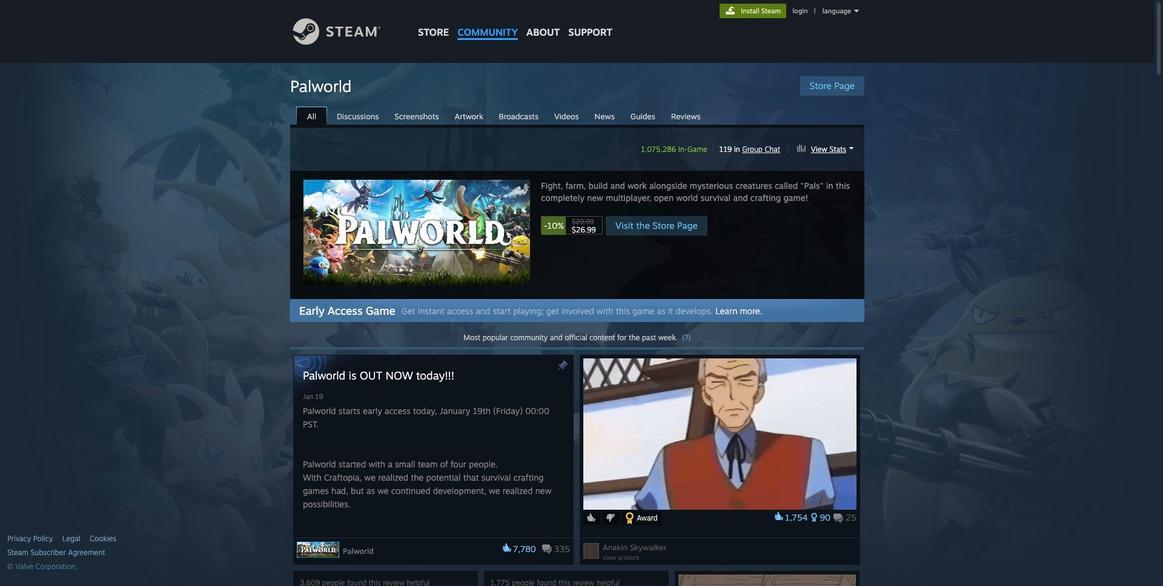 Task type: locate. For each thing, give the bounding box(es) containing it.
global menu navigation
[[414, 0, 617, 44]]

account menu navigation
[[720, 4, 862, 18]]

link to the steam homepage image
[[293, 18, 399, 45]]



Task type: vqa. For each thing, say whether or not it's contained in the screenshot.
2
no



